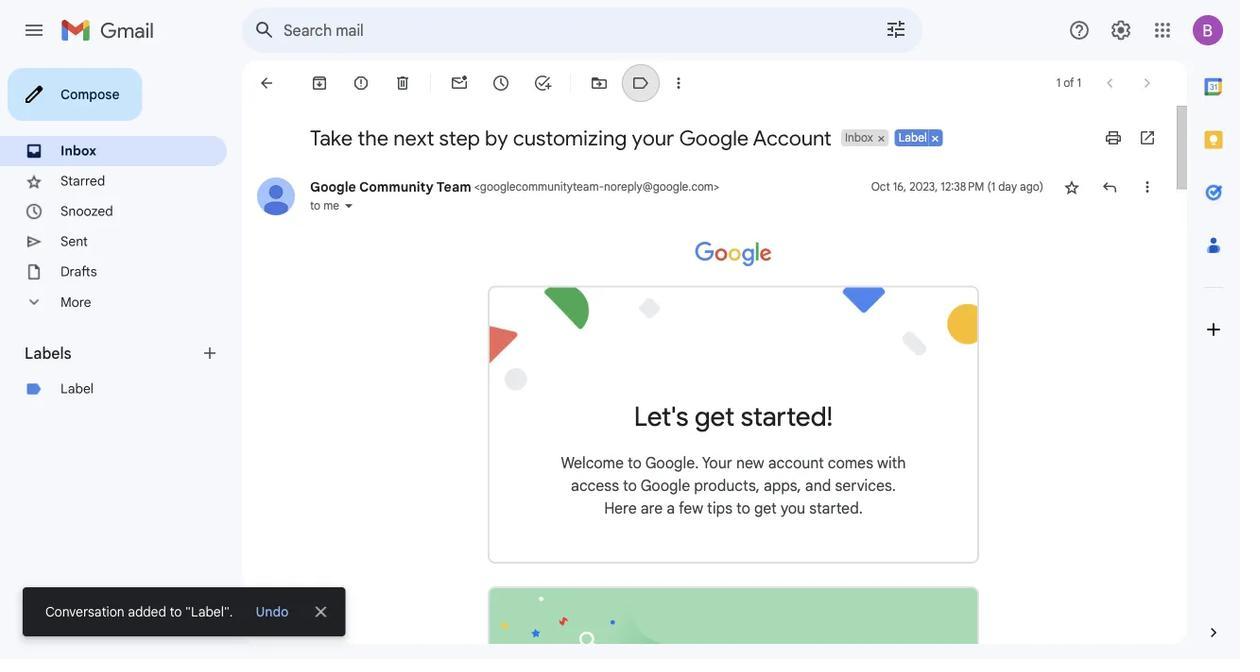 Task type: vqa. For each thing, say whether or not it's contained in the screenshot.
Label link
yes



Task type: locate. For each thing, give the bounding box(es) containing it.
0 horizontal spatial 1
[[1057, 76, 1061, 90]]

inbox for inbox link
[[61, 143, 96, 159]]

compose
[[61, 86, 120, 103]]

1 vertical spatial get
[[754, 499, 777, 518]]

label inside button
[[899, 131, 927, 145]]

googlecommunityteam-
[[480, 180, 604, 194]]

you started.
[[781, 499, 863, 518]]

1 vertical spatial google
[[310, 179, 356, 195]]

show details image
[[343, 200, 354, 212]]

me
[[323, 199, 339, 213]]

report spam image
[[352, 74, 371, 93]]

label button
[[895, 130, 929, 147]]

label down labels
[[61, 381, 94, 398]]

team
[[437, 179, 471, 195]]

are
[[641, 499, 663, 518]]

to up here
[[623, 477, 637, 496]]

1 1 from the left
[[1057, 76, 1061, 90]]

started.
[[809, 499, 863, 518]]

and
[[805, 477, 831, 496]]

starred link
[[61, 173, 105, 190]]

label for the label link
[[61, 381, 94, 398]]

snoozed link
[[61, 203, 113, 220]]

started!
[[741, 401, 833, 434]]

community
[[359, 179, 434, 195]]

1 horizontal spatial 1
[[1077, 76, 1081, 90]]

take the next step by customizing your google account
[[310, 125, 832, 151]]

to
[[310, 199, 321, 213], [628, 454, 642, 473], [623, 477, 637, 496], [736, 499, 750, 518], [170, 604, 182, 621]]

inbox
[[845, 131, 873, 145], [61, 143, 96, 159]]

new
[[736, 454, 764, 473]]

products,
[[694, 477, 760, 496]]

0 vertical spatial label
[[899, 131, 927, 145]]

undo
[[256, 604, 289, 621]]

add to tasks image
[[533, 74, 552, 93]]

16,
[[893, 180, 907, 194]]

by
[[485, 125, 508, 151]]

search mail image
[[248, 13, 282, 47]]

get inside welcome to google. your new account comes with access to google products, apps, and services. here are a few tips to get
[[754, 499, 777, 518]]

labels
[[25, 344, 71, 363]]

drafts
[[61, 264, 97, 280]]

2 vertical spatial google
[[641, 477, 690, 496]]

google up me
[[310, 179, 356, 195]]

next
[[393, 125, 434, 151]]

1 horizontal spatial label
[[899, 131, 927, 145]]

tab list
[[1187, 61, 1240, 592]]

let's get started!
[[634, 401, 833, 434]]

here
[[604, 499, 637, 518]]

inbox inside button
[[845, 131, 873, 145]]

get left 'you'
[[754, 499, 777, 518]]

apps,
[[764, 477, 801, 496]]

None search field
[[242, 8, 923, 53]]

0 horizontal spatial inbox
[[61, 143, 96, 159]]

1 vertical spatial label
[[61, 381, 94, 398]]

0 horizontal spatial label
[[61, 381, 94, 398]]

inbox button
[[841, 130, 875, 147]]

inbox for inbox button
[[845, 131, 873, 145]]

inbox up starred
[[61, 143, 96, 159]]

snoozed
[[61, 203, 113, 220]]

label inside navigation
[[61, 381, 94, 398]]

label up 2023,
[[899, 131, 927, 145]]

step
[[439, 125, 480, 151]]

get up your
[[695, 401, 735, 434]]

1 horizontal spatial get
[[754, 499, 777, 518]]

services.
[[835, 477, 896, 496]]

alert
[[23, 43, 1210, 637]]

1 right of
[[1077, 76, 1081, 90]]

1 horizontal spatial inbox
[[845, 131, 873, 145]]

access
[[571, 477, 619, 496]]

undo link
[[248, 596, 296, 630]]

noreply@google.com
[[604, 180, 714, 194]]

get
[[695, 401, 735, 434], [754, 499, 777, 518]]

google
[[679, 125, 749, 151], [310, 179, 356, 195], [641, 477, 690, 496]]

sent
[[61, 233, 88, 250]]

google up a
[[641, 477, 690, 496]]

not starred image
[[1063, 178, 1081, 197]]

1 left of
[[1057, 76, 1061, 90]]

label link
[[61, 381, 94, 398]]

gmail image
[[61, 11, 164, 49]]

labels heading
[[25, 344, 200, 363]]

google.
[[645, 454, 699, 473]]

inbox left label button
[[845, 131, 873, 145]]

oct 16, 2023, 12:38 pm (1 day ago) cell
[[871, 178, 1044, 197]]

back to inbox image
[[257, 74, 276, 93]]

labels navigation
[[0, 61, 242, 660]]

starred
[[61, 173, 105, 190]]

1
[[1057, 76, 1061, 90], [1077, 76, 1081, 90]]

conversation added to "label".
[[45, 604, 233, 621]]

more
[[61, 294, 91, 311]]

label
[[899, 131, 927, 145], [61, 381, 94, 398]]

>
[[714, 180, 719, 194]]

more button
[[0, 287, 227, 318]]

inbox inside labels navigation
[[61, 143, 96, 159]]

12:38 pm
[[941, 180, 984, 194]]

0 horizontal spatial get
[[695, 401, 735, 434]]

day
[[998, 180, 1017, 194]]

google community team < googlecommunityteam-noreply@google.com >
[[310, 179, 719, 195]]

google up >
[[679, 125, 749, 151]]



Task type: describe. For each thing, give the bounding box(es) containing it.
to left google.
[[628, 454, 642, 473]]

tips
[[707, 499, 733, 518]]

to right added on the left bottom of the page
[[170, 604, 182, 621]]

Not starred checkbox
[[1063, 178, 1081, 197]]

(1
[[987, 180, 996, 194]]

customizing
[[513, 125, 627, 151]]

support image
[[1068, 19, 1091, 42]]

<
[[474, 180, 480, 194]]

your
[[702, 454, 732, 473]]

settings image
[[1110, 19, 1132, 42]]

Search mail text field
[[284, 21, 832, 40]]

with
[[877, 454, 906, 473]]

welcome to google. your new account comes with access to google products, apps, and services. here are a few tips to get
[[561, 454, 906, 518]]

oct 16, 2023, 12:38 pm (1 day ago)
[[871, 180, 1044, 194]]

delete image
[[393, 74, 412, 93]]

main menu image
[[23, 19, 45, 42]]

few
[[679, 499, 703, 518]]

ago)
[[1020, 180, 1044, 194]]

google community team cell
[[310, 179, 719, 195]]

compose button
[[8, 68, 142, 121]]

inbox link
[[61, 143, 96, 159]]

move to image
[[590, 74, 609, 93]]

added
[[128, 604, 166, 621]]

archive image
[[310, 74, 329, 93]]

your
[[632, 125, 674, 151]]

to right tips
[[736, 499, 750, 518]]

0 vertical spatial google
[[679, 125, 749, 151]]

take
[[310, 125, 353, 151]]

account
[[753, 125, 832, 151]]

welcome
[[561, 454, 624, 473]]

google inside welcome to google. your new account comes with access to google products, apps, and services. here are a few tips to get
[[641, 477, 690, 496]]

of
[[1064, 76, 1074, 90]]

a
[[667, 499, 675, 518]]

2023,
[[910, 180, 938, 194]]

label for label button
[[899, 131, 927, 145]]

snooze image
[[492, 74, 510, 93]]

to me
[[310, 199, 339, 213]]

oct
[[871, 180, 890, 194]]

let's
[[634, 401, 689, 434]]

sent link
[[61, 233, 88, 250]]

more image
[[669, 74, 688, 93]]

conversation
[[45, 604, 124, 621]]

comes
[[828, 454, 873, 473]]

account
[[768, 454, 824, 473]]

to left me
[[310, 199, 321, 213]]

labels image
[[631, 74, 650, 93]]

you
[[781, 499, 806, 518]]

0 vertical spatial get
[[695, 401, 735, 434]]

"label".
[[185, 604, 233, 621]]

the
[[357, 125, 389, 151]]

drafts link
[[61, 264, 97, 280]]

alert containing conversation added to "label".
[[23, 43, 1210, 637]]

advanced search options image
[[877, 10, 915, 48]]

1 of 1
[[1057, 76, 1081, 90]]

2 1 from the left
[[1077, 76, 1081, 90]]



